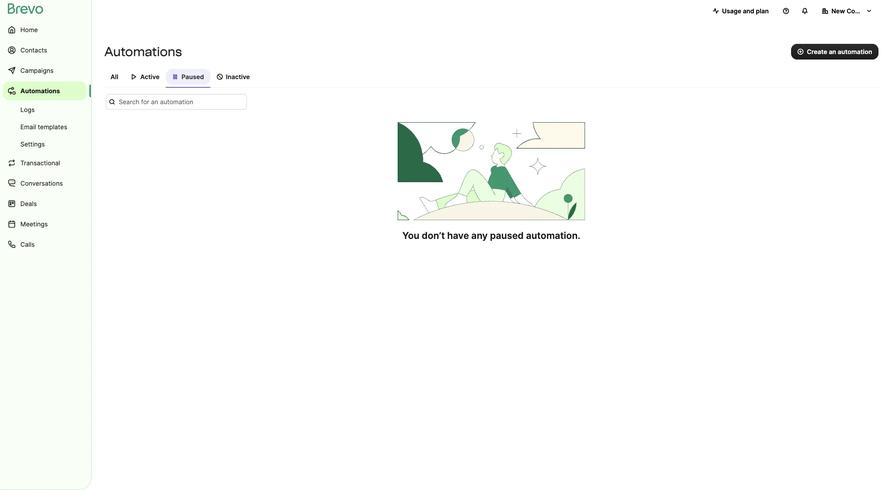 Task type: vqa. For each thing, say whether or not it's contained in the screenshot.
right invoices
no



Task type: describe. For each thing, give the bounding box(es) containing it.
calls
[[20, 241, 35, 248]]

meetings
[[20, 220, 48, 228]]

automations link
[[3, 82, 86, 100]]

templates
[[38, 123, 67, 131]]

usage and plan button
[[706, 3, 775, 19]]

contacts
[[20, 46, 47, 54]]

deals
[[20, 200, 37, 208]]

logs link
[[3, 102, 86, 118]]

meetings link
[[3, 215, 86, 234]]

campaigns
[[20, 67, 54, 74]]

email templates link
[[3, 119, 86, 135]]

transactional
[[20, 159, 60, 167]]

inactive link
[[210, 69, 256, 87]]

you don't have any paused automation.
[[402, 230, 580, 241]]

campaigns link
[[3, 61, 86, 80]]

company
[[847, 7, 876, 15]]

1 horizontal spatial automations
[[104, 44, 182, 59]]

and
[[743, 7, 754, 15]]

dxrbf image for active
[[131, 74, 137, 80]]

calls link
[[3, 235, 86, 254]]

paused
[[181, 73, 204, 81]]

home
[[20, 26, 38, 34]]

active link
[[125, 69, 166, 87]]

new company button
[[816, 3, 878, 19]]

email templates
[[20, 123, 67, 131]]

settings link
[[3, 136, 86, 152]]

settings
[[20, 140, 45, 148]]

dxrbf image for paused
[[172, 74, 178, 80]]

create an automation button
[[791, 44, 878, 60]]

paused
[[490, 230, 524, 241]]



Task type: locate. For each thing, give the bounding box(es) containing it.
create an automation
[[807, 48, 872, 56]]

1 vertical spatial automations
[[20, 87, 60, 95]]

plan
[[756, 7, 769, 15]]

0 horizontal spatial automations
[[20, 87, 60, 95]]

usage
[[722, 7, 741, 15]]

create
[[807, 48, 827, 56]]

dxrbf image left paused
[[172, 74, 178, 80]]

workflow-list-search-input search field
[[106, 94, 247, 110]]

2 dxrbf image from the left
[[172, 74, 178, 80]]

usage and plan
[[722, 7, 769, 15]]

active
[[140, 73, 160, 81]]

logs
[[20, 106, 35, 114]]

inactive
[[226, 73, 250, 81]]

dxrbf image inside paused link
[[172, 74, 178, 80]]

0 horizontal spatial dxrbf image
[[131, 74, 137, 80]]

conversations
[[20, 179, 63, 187]]

email
[[20, 123, 36, 131]]

an
[[829, 48, 836, 56]]

don't
[[422, 230, 445, 241]]

automation
[[838, 48, 872, 56]]

automation.
[[526, 230, 580, 241]]

contacts link
[[3, 41, 86, 60]]

dxrbf image inside "active" link
[[131, 74, 137, 80]]

you don't have any paused automation. tab panel
[[104, 94, 878, 242]]

dxrbf image
[[217, 74, 223, 80]]

automations
[[104, 44, 182, 59], [20, 87, 60, 95]]

tab list containing all
[[104, 69, 878, 88]]

new company
[[831, 7, 876, 15]]

1 dxrbf image from the left
[[131, 74, 137, 80]]

1 horizontal spatial dxrbf image
[[172, 74, 178, 80]]

paused link
[[166, 69, 210, 88]]

automations up active
[[104, 44, 182, 59]]

dxrbf image left active
[[131, 74, 137, 80]]

any
[[471, 230, 488, 241]]

have
[[447, 230, 469, 241]]

new
[[831, 7, 845, 15]]

conversations link
[[3, 174, 86, 193]]

you
[[402, 230, 419, 241]]

all
[[110, 73, 118, 81]]

tab list
[[104, 69, 878, 88]]

0 vertical spatial automations
[[104, 44, 182, 59]]

deals link
[[3, 194, 86, 213]]

dxrbf image
[[131, 74, 137, 80], [172, 74, 178, 80]]

home link
[[3, 20, 86, 39]]

all link
[[104, 69, 125, 87]]

automations up logs link
[[20, 87, 60, 95]]

transactional link
[[3, 154, 86, 172]]



